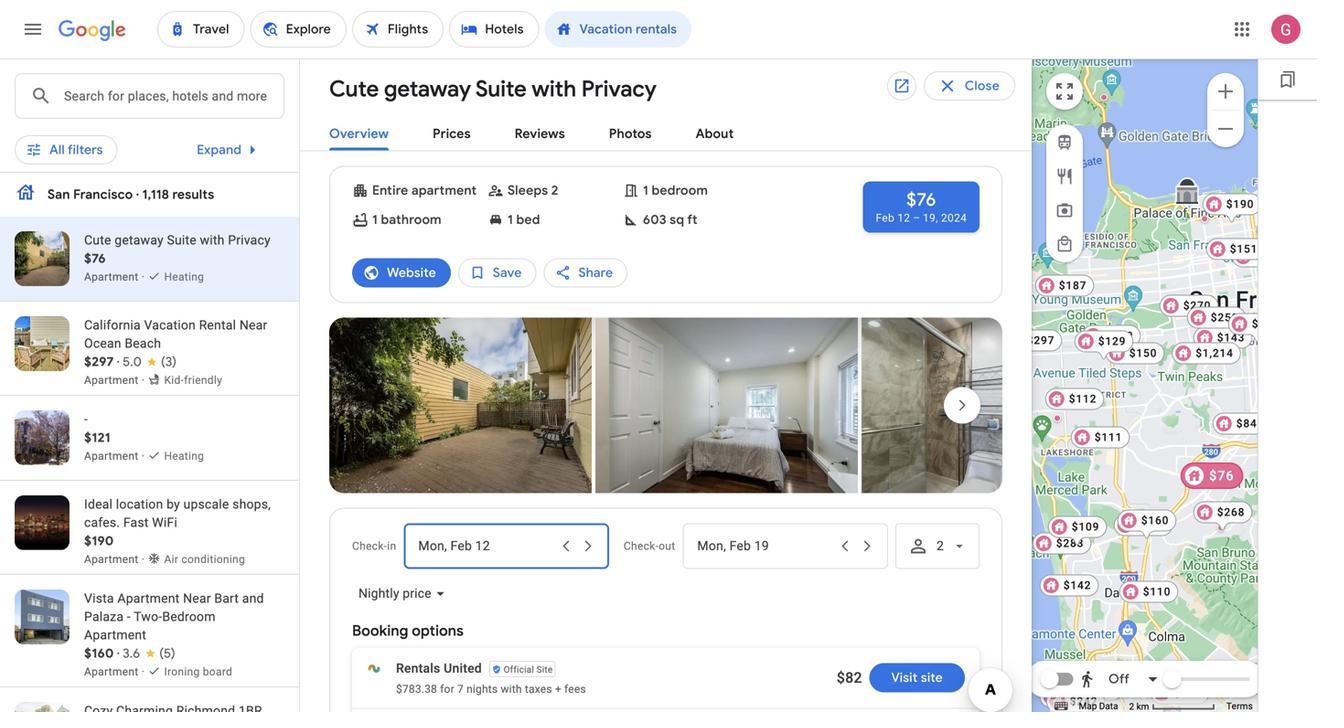 Task type: describe. For each thing, give the bounding box(es) containing it.
- inside - $121
[[84, 412, 88, 427]]

share button
[[544, 251, 628, 295]]

check-in
[[352, 540, 396, 553]]

board
[[203, 666, 232, 679]]

$110 link
[[1119, 581, 1178, 603]]

$187 link
[[1035, 275, 1094, 297]]

1 bed
[[508, 212, 540, 228]]

5.0
[[123, 354, 142, 370]]

by inside the ideal location by upscale shops, cafes. fast wifi $190
[[167, 497, 180, 512]]

1 horizontal spatial with
[[501, 683, 522, 696]]

filters form
[[15, 59, 891, 185]]

(1)
[[106, 136, 121, 153]]

bathroom
[[381, 212, 442, 228]]

$190 link
[[1203, 193, 1262, 225]]

$277
[[1088, 684, 1116, 697]]

share
[[579, 265, 613, 281]]

check- for out
[[624, 540, 659, 553]]

off button
[[1075, 658, 1165, 702]]

kid-friendly
[[164, 374, 222, 387]]

in
[[387, 540, 396, 553]]

$76 feb 12 – 19, 2024
[[876, 188, 967, 225]]

check-out text field inside filters form
[[588, 72, 699, 114]]

all filters button
[[15, 128, 118, 172]]

5 out of 5 stars from 3 reviews image
[[123, 353, 177, 371]]

$76 for $76
[[1209, 468, 1234, 484]]

zoom in map image
[[1215, 80, 1237, 102]]

and
[[242, 591, 264, 606]]

$134
[[1222, 327, 1250, 340]]

$76 for $76 feb 12 – 19, 2024
[[906, 188, 936, 211]]

close
[[965, 78, 1000, 94]]

check-out
[[624, 540, 675, 553]]

1 horizontal spatial $160
[[1141, 515, 1169, 527]]

$1,214
[[1196, 347, 1234, 360]]

vista
[[84, 591, 114, 606]]

- $121
[[84, 412, 110, 446]]

all filters
[[49, 142, 103, 158]]

for
[[440, 683, 454, 696]]

· inside vista apartment near bart and palaza - two-bedroom apartment $160 ·
[[117, 646, 120, 662]]

expand button
[[175, 128, 285, 172]]

$160 link
[[1118, 510, 1177, 541]]

ironing
[[164, 666, 200, 679]]

save
[[493, 265, 522, 281]]

location
[[116, 497, 163, 512]]

palaza
[[84, 610, 124, 625]]

all for all filters
[[49, 142, 65, 158]]

$169 link
[[1048, 516, 1107, 547]]

private 3br/2ba/hot tub/pet friendly next to ocean beach image
[[1054, 415, 1061, 422]]

$283
[[1056, 537, 1084, 550]]

united
[[444, 661, 482, 676]]

clear image
[[310, 83, 332, 105]]

$297 link
[[1003, 330, 1062, 352]]

site
[[537, 664, 553, 675]]

privacy for cute getaway suite with privacy
[[581, 75, 657, 103]]

sort by
[[816, 136, 860, 153]]

$190 inside the ideal location by upscale shops, cafes. fast wifi $190
[[84, 533, 114, 549]]

$495 link
[[1232, 246, 1291, 268]]

$268 link
[[1193, 502, 1252, 533]]

$204 link
[[1114, 515, 1173, 536]]

cute getaway suite with privacy $76
[[84, 233, 271, 267]]

$109
[[1072, 521, 1100, 534]]

with for cute getaway suite with privacy
[[532, 75, 576, 103]]

apartment · for location
[[84, 553, 148, 566]]

kid-
[[164, 374, 184, 387]]

haight ashbury painted lady studio image
[[1188, 308, 1196, 315]]

ideal location by upscale shops, cafes. fast wifi $190
[[84, 497, 271, 549]]

close button
[[924, 71, 1015, 101]]

rooms
[[574, 136, 616, 153]]

$250
[[1211, 311, 1239, 324]]

1 for 1 bathroom
[[372, 212, 378, 228]]

2 inside popup button
[[937, 539, 944, 554]]

beach
[[125, 336, 161, 351]]

1 vertical spatial apartment
[[84, 628, 146, 643]]

0 vertical spatial apartment
[[117, 591, 180, 606]]

wifi
[[152, 515, 177, 531]]

1 for 1 bedroom
[[643, 182, 648, 199]]

$76 link
[[1181, 463, 1243, 489]]

2024
[[941, 212, 967, 225]]

keyboard shortcuts image
[[1055, 703, 1068, 711]]

check-in text field inside filters form
[[410, 72, 518, 114]]

off
[[1109, 671, 1130, 688]]

$228
[[1174, 687, 1202, 700]]

· inside california vacation rental near ocean beach $297 ·
[[117, 354, 120, 370]]

1 for 1 bed
[[508, 212, 513, 228]]

zoom out map image
[[1215, 118, 1237, 140]]

filters for all filters (1)
[[68, 136, 103, 153]]

nightly price button
[[344, 572, 461, 616]]

entire
[[372, 182, 408, 199]]

nightly price
[[359, 586, 431, 601]]

filters for all filters
[[68, 142, 103, 158]]

san
[[48, 187, 70, 203]]

next image
[[940, 384, 984, 428]]

$111
[[1095, 431, 1123, 444]]

near inside california vacation rental near ocean beach $297 ·
[[239, 318, 267, 333]]

$270 link
[[1160, 295, 1219, 317]]

$228 link
[[1150, 683, 1209, 705]]

$112
[[1069, 393, 1097, 406]]

3.6 out of 5 stars from 5 reviews image
[[123, 645, 175, 663]]

1 list item from the left
[[329, 318, 592, 499]]

main menu image
[[22, 18, 44, 40]]

open in new tab image
[[893, 77, 911, 95]]

check- for in
[[352, 540, 387, 553]]

$143 link
[[1193, 327, 1252, 349]]

12 – 19,
[[897, 212, 938, 225]]

ft
[[687, 212, 698, 228]]

photos
[[609, 126, 652, 142]]

friendly
[[184, 374, 222, 387]]

petite auberge - queen room, $325 image
[[1257, 219, 1316, 250]]

$134 link
[[1198, 322, 1257, 344]]

photo 1 image
[[329, 318, 592, 493]]

1 vertical spatial check-out text field
[[697, 525, 833, 568]]

bed
[[516, 212, 540, 228]]

suite for cute getaway suite with privacy $76
[[167, 233, 197, 248]]

house-canyon dr image
[[1217, 525, 1225, 532]]

inviting & modern - garage/kitchen/family friendly - 3b/2ba - 12 min sf/o image
[[1161, 586, 1168, 593]]

cute getaway suite with privacy
[[329, 75, 657, 103]]

(3)
[[161, 354, 177, 370]]

apartment
[[412, 182, 477, 199]]

5 apartment · from the top
[[84, 666, 148, 679]]

sort
[[816, 136, 842, 153]]

entire apartment
[[372, 182, 477, 199]]

0 horizontal spatial $121
[[84, 430, 110, 446]]

$450 link
[[1082, 325, 1141, 347]]

rental
[[199, 318, 236, 333]]

getaway for cute getaway suite with privacy $76
[[115, 233, 164, 248]]

1 horizontal spatial $190
[[1226, 198, 1254, 211]]

apartment · for getaway
[[84, 271, 148, 284]]



Task type: locate. For each thing, give the bounding box(es) containing it.
with up the reviews
[[532, 75, 576, 103]]

cute for cute getaway suite with privacy
[[329, 75, 379, 103]]

apartment · down - $121
[[84, 450, 148, 463]]

2 vertical spatial $76
[[1209, 468, 1234, 484]]

1 vertical spatial $190
[[84, 533, 114, 549]]

1 horizontal spatial $121
[[1252, 318, 1280, 331]]

$76 up 12 – 19,
[[906, 188, 936, 211]]

2 · from the top
[[117, 646, 120, 662]]

price
[[174, 136, 205, 153]]

getaway
[[384, 75, 471, 103], [115, 233, 164, 248]]

list item
[[329, 318, 592, 499], [595, 318, 858, 499], [862, 318, 1124, 499]]

1 horizontal spatial $76
[[906, 188, 936, 211]]

apartment up two-
[[117, 591, 180, 606]]

2 horizontal spatial $76
[[1209, 468, 1234, 484]]

$76 up $268 at right bottom
[[1209, 468, 1234, 484]]

1 horizontal spatial -
[[127, 610, 131, 625]]

privacy up "photos"
[[581, 75, 657, 103]]

2 horizontal spatial list item
[[862, 318, 1124, 499]]

1 vertical spatial check-in text field
[[418, 525, 554, 568]]

0 vertical spatial with
[[532, 75, 576, 103]]

$842 link
[[1213, 413, 1272, 435]]

suite inside cute getaway suite with privacy $76
[[167, 233, 197, 248]]

0 horizontal spatial cute
[[84, 233, 111, 248]]

2 horizontal spatial with
[[532, 75, 576, 103]]

amenities button
[[654, 130, 778, 159]]

0 vertical spatial near
[[239, 318, 267, 333]]

2 horizontal spatial 1
[[643, 182, 648, 199]]

rating
[[469, 136, 505, 153]]

- left two-
[[127, 610, 131, 625]]

$129
[[1098, 335, 1126, 348]]

1 filters from the top
[[68, 136, 103, 153]]

1 vertical spatial cute
[[84, 233, 111, 248]]

guest
[[428, 136, 465, 153]]

photo 3 image
[[862, 318, 1124, 493]]

0 horizontal spatial 2
[[551, 182, 559, 199]]

property type button
[[243, 130, 390, 159]]

1 heating from the top
[[164, 271, 204, 284]]

cute up overview
[[329, 75, 379, 103]]

1 horizontal spatial 1
[[508, 212, 513, 228]]

sq
[[670, 212, 684, 228]]

price button
[[142, 130, 236, 159]]

feb
[[876, 212, 894, 225]]

1 vertical spatial getaway
[[115, 233, 164, 248]]

by
[[845, 136, 860, 153], [167, 497, 180, 512]]

0 horizontal spatial getaway
[[115, 233, 164, 248]]

2
[[551, 182, 559, 199], [937, 539, 944, 554]]

1 vertical spatial 2
[[937, 539, 944, 554]]

check-in text field up "price"
[[418, 525, 554, 568]]

all inside filters form
[[49, 136, 65, 153]]

with for cute getaway suite with privacy $76
[[200, 233, 225, 248]]

cute down the francisco · 1,118
[[84, 233, 111, 248]]

near right rental
[[239, 318, 267, 333]]

privacy inside cute getaway suite with privacy $76
[[228, 233, 271, 248]]

· left 3.6
[[117, 646, 120, 662]]

property type
[[274, 136, 359, 153]]

lombard  cow hollow modern & chic condo-walk score 98 image
[[1201, 215, 1208, 223]]

0 vertical spatial -
[[84, 412, 88, 427]]

$160 left house-canyon dr image
[[1141, 515, 1169, 527]]

1
[[643, 182, 648, 199], [372, 212, 378, 228], [508, 212, 513, 228]]

suite inside 'heading'
[[475, 75, 527, 103]]

$160
[[1141, 515, 1169, 527], [84, 646, 114, 662]]

suite up rating on the left of the page
[[475, 75, 527, 103]]

0 horizontal spatial suite
[[167, 233, 197, 248]]

apartment · up california
[[84, 271, 148, 284]]

map
[[1079, 701, 1097, 712]]

1 horizontal spatial near
[[239, 318, 267, 333]]

1 horizontal spatial getaway
[[384, 75, 471, 103]]

suite for cute getaway suite with privacy
[[475, 75, 527, 103]]

$662 link
[[1040, 686, 1099, 708]]

1 vertical spatial by
[[167, 497, 180, 512]]

amenities
[[685, 136, 746, 153]]

3 apartment · from the top
[[84, 450, 148, 463]]

guest rating
[[428, 136, 505, 153]]

booking
[[352, 622, 408, 641]]

$268
[[1217, 506, 1245, 519]]

0 vertical spatial ·
[[117, 354, 120, 370]]

francisco · 1,118
[[73, 187, 169, 203]]

- down ocean
[[84, 412, 88, 427]]

cute for cute getaway suite with privacy $76
[[84, 233, 111, 248]]

$76
[[906, 188, 936, 211], [84, 251, 106, 267], [1209, 468, 1234, 484]]

1 vertical spatial heating
[[164, 450, 204, 463]]

2 list item from the left
[[595, 318, 858, 499]]

0 horizontal spatial list item
[[329, 318, 592, 499]]

2 apartment · from the top
[[84, 374, 148, 387]]

luxostays | ! modern 3b #king bed #sfo#family image
[[1189, 694, 1196, 701]]

apartment ·
[[84, 271, 148, 284], [84, 374, 148, 387], [84, 450, 148, 463], [84, 553, 148, 566], [84, 666, 148, 679]]

near up bedroom
[[183, 591, 211, 606]]

· left 5.0
[[117, 354, 120, 370]]

$297 inside california vacation rental near ocean beach $297 ·
[[84, 354, 114, 370]]

getaway inside 'heading'
[[384, 75, 471, 103]]

$150
[[1129, 347, 1157, 360]]

1 down entire
[[372, 212, 378, 228]]

0 vertical spatial by
[[845, 136, 860, 153]]

4 apartment · from the top
[[84, 553, 148, 566]]

0 horizontal spatial $190
[[84, 533, 114, 549]]

check-in text field up prices
[[410, 72, 518, 114]]

getaway up prices
[[384, 75, 471, 103]]

- inside vista apartment near bart and palaza - two-bedroom apartment $160 ·
[[127, 610, 131, 625]]

filters
[[68, 136, 103, 153], [68, 142, 103, 158]]

map region
[[1032, 59, 1259, 713]]

privacy up rental
[[228, 233, 271, 248]]

0 horizontal spatial $160
[[84, 646, 114, 662]]

1 horizontal spatial privacy
[[581, 75, 657, 103]]

1 horizontal spatial list item
[[595, 318, 858, 499]]

0 vertical spatial privacy
[[581, 75, 657, 103]]

by right sort
[[845, 136, 860, 153]]

$242
[[1070, 696, 1098, 708]]

2 vertical spatial with
[[501, 683, 522, 696]]

$187
[[1059, 279, 1087, 292]]

$1,214 link
[[1172, 343, 1241, 365]]

-
[[84, 412, 88, 427], [127, 610, 131, 625]]

1 vertical spatial suite
[[167, 233, 197, 248]]

$160 inside vista apartment near bart and palaza - two-bedroom apartment $160 ·
[[84, 646, 114, 662]]

0 vertical spatial 2
[[551, 182, 559, 199]]

$190 up $151
[[1226, 198, 1254, 211]]

san francisco · 1,118 results heading
[[48, 184, 214, 206]]

1 vertical spatial $297
[[84, 354, 114, 370]]

privacy
[[581, 75, 657, 103], [228, 233, 271, 248]]

2 check- from the left
[[624, 540, 659, 553]]

0 vertical spatial $76
[[906, 188, 936, 211]]

filters inside form
[[68, 136, 103, 153]]

$76 inside $76 feb 12 – 19, 2024
[[906, 188, 936, 211]]

$190 down cafes. at the bottom left of the page
[[84, 533, 114, 549]]

tab list containing overview
[[300, 111, 1032, 151]]

$662
[[1064, 691, 1091, 704]]

vacation
[[144, 318, 196, 333]]

1 vertical spatial -
[[127, 610, 131, 625]]

0 horizontal spatial near
[[183, 591, 211, 606]]

fees
[[564, 683, 586, 696]]

1 left bed
[[508, 212, 513, 228]]

by inside sort by popup button
[[845, 136, 860, 153]]

1 check- from the left
[[352, 540, 387, 553]]

0 vertical spatial $121
[[1252, 318, 1280, 331]]

shops,
[[232, 497, 271, 512]]

Check-in text field
[[410, 72, 518, 114], [418, 525, 554, 568]]

privacy for cute getaway suite with privacy $76
[[228, 233, 271, 248]]

ideal
[[84, 497, 113, 512]]

nights
[[467, 683, 498, 696]]

near
[[239, 318, 267, 333], [183, 591, 211, 606]]

privacy inside 'heading'
[[581, 75, 657, 103]]

$842
[[1236, 418, 1264, 430]]

view larger map image
[[1054, 80, 1076, 102]]

603
[[643, 212, 667, 228]]

$76 down the francisco · 1,118
[[84, 251, 106, 267]]

0 vertical spatial $297
[[1027, 334, 1055, 347]]

1 apartment · from the top
[[84, 271, 148, 284]]

newly built luxury home 1 mile from sf image
[[1126, 577, 1133, 584]]

3.6
[[123, 646, 140, 662]]

$297 down ocean
[[84, 354, 114, 370]]

1 vertical spatial with
[[200, 233, 225, 248]]

by up wifi
[[167, 497, 180, 512]]

map data
[[1079, 701, 1118, 712]]

$111 link
[[1071, 427, 1130, 449]]

cute
[[329, 75, 379, 103], [84, 233, 111, 248]]

getaway down san francisco · 1,118 results heading
[[115, 233, 164, 248]]

type
[[331, 136, 359, 153]]

1 horizontal spatial 2
[[937, 539, 944, 554]]

1 vertical spatial privacy
[[228, 233, 271, 248]]

Check-out text field
[[588, 72, 699, 114], [697, 525, 833, 568]]

1 horizontal spatial check-
[[624, 540, 659, 553]]

site
[[921, 670, 943, 686]]

ocean
[[84, 336, 121, 351]]

$151 link
[[1206, 238, 1265, 260]]

all
[[49, 136, 65, 153], [49, 142, 65, 158]]

0 horizontal spatial check-
[[352, 540, 387, 553]]

booking options
[[352, 622, 464, 641]]

Search for places, hotels and more text field
[[63, 74, 284, 118]]

1 horizontal spatial cute
[[329, 75, 379, 103]]

1 vertical spatial $160
[[84, 646, 114, 662]]

apartment · down cafes. at the bottom left of the page
[[84, 553, 148, 566]]

$297
[[1027, 334, 1055, 347], [84, 354, 114, 370]]

0 vertical spatial $190
[[1226, 198, 1254, 211]]

nightly
[[359, 586, 399, 601]]

cute inside cute getaway suite with privacy $76
[[84, 233, 111, 248]]

$110
[[1143, 586, 1171, 599]]

all filters (1)
[[49, 136, 121, 153]]

0 horizontal spatial with
[[200, 233, 225, 248]]

+
[[555, 683, 562, 696]]

heating down cute getaway suite with privacy $76
[[164, 271, 204, 284]]

$783.38 for 7 nights with taxes + fees
[[396, 683, 586, 696]]

ironing board
[[164, 666, 232, 679]]

1 up the 603
[[643, 182, 648, 199]]

$150 link
[[1106, 343, 1165, 365]]

$169
[[1072, 521, 1100, 534]]

official site
[[504, 664, 553, 675]]

1 all from the top
[[49, 136, 65, 153]]

0 vertical spatial getaway
[[384, 75, 471, 103]]

0 horizontal spatial privacy
[[228, 233, 271, 248]]

visit site
[[892, 670, 943, 686]]

pet friendly beautiful 2br condo overlooking san francisco bay image
[[1251, 193, 1259, 201]]

0 horizontal spatial 1
[[372, 212, 378, 228]]

$783.38
[[396, 683, 437, 696]]

$450
[[1106, 330, 1134, 343]]

suite down results
[[167, 233, 197, 248]]

photos list
[[329, 318, 1124, 514]]

with inside 'heading'
[[532, 75, 576, 103]]

apartment
[[117, 591, 180, 606], [84, 628, 146, 643]]

heating for getaway
[[164, 271, 204, 284]]

cavallo point - historic king room image
[[1100, 94, 1108, 101]]

sleeps
[[508, 182, 548, 199]]

0 horizontal spatial -
[[84, 412, 88, 427]]

2 all from the top
[[49, 142, 65, 158]]

$160 left 3.6
[[84, 646, 114, 662]]

1 · from the top
[[117, 354, 120, 370]]

$121 link
[[1228, 313, 1287, 344]]

apartment · down 5.0
[[84, 374, 148, 387]]

with inside cute getaway suite with privacy $76
[[200, 233, 225, 248]]

1 horizontal spatial by
[[845, 136, 860, 153]]

0 vertical spatial heating
[[164, 271, 204, 284]]

high ceiling modern design studio, $101 image
[[1249, 674, 1308, 705]]

near inside vista apartment near bart and palaza - two-bedroom apartment $160 ·
[[183, 591, 211, 606]]

getaway inside cute getaway suite with privacy $76
[[115, 233, 164, 248]]

$121 up ideal
[[84, 430, 110, 446]]

1 horizontal spatial $297
[[1027, 334, 1055, 347]]

$129 link
[[1075, 331, 1134, 362]]

website
[[387, 265, 436, 281]]

terms
[[1227, 701, 1253, 712]]

1 vertical spatial $76
[[84, 251, 106, 267]]

2 heating from the top
[[164, 450, 204, 463]]

3 list item from the left
[[862, 318, 1124, 499]]

california
[[84, 318, 141, 333]]

apartment down palaza
[[84, 628, 146, 643]]

$297 down $187 link
[[1027, 334, 1055, 347]]

cute inside 'heading'
[[329, 75, 379, 103]]

heating up upscale
[[164, 450, 204, 463]]

tab list
[[300, 111, 1032, 151]]

0 vertical spatial check-out text field
[[588, 72, 699, 114]]

$76 inside cute getaway suite with privacy $76
[[84, 251, 106, 267]]

0 vertical spatial check-in text field
[[410, 72, 518, 114]]

0 vertical spatial suite
[[475, 75, 527, 103]]

getaway for cute getaway suite with privacy
[[384, 75, 471, 103]]

with down results
[[200, 233, 225, 248]]

1 vertical spatial $121
[[84, 430, 110, 446]]

0 horizontal spatial $76
[[84, 251, 106, 267]]

0 vertical spatial $160
[[1141, 515, 1169, 527]]

san francisco · 1,118 results
[[48, 187, 214, 203]]

all for all filters (1)
[[49, 136, 65, 153]]

2 filters from the top
[[68, 142, 103, 158]]

reviews
[[515, 126, 565, 142]]

visit
[[892, 670, 918, 686]]

1 vertical spatial ·
[[117, 646, 120, 662]]

$277 link
[[1064, 679, 1123, 710]]

cute getaway suite with privacy heading
[[315, 73, 657, 104]]

$121 right "$134"
[[1252, 318, 1280, 331]]

air conditioning
[[164, 553, 245, 566]]

apartment · down 3.6
[[84, 666, 148, 679]]

0 horizontal spatial $297
[[84, 354, 114, 370]]

0 vertical spatial cute
[[329, 75, 379, 103]]

check-
[[352, 540, 387, 553], [624, 540, 659, 553]]

photo 2 image
[[595, 318, 858, 493]]

apartment · for $121
[[84, 450, 148, 463]]

two-
[[134, 610, 162, 625]]

heating for $121
[[164, 450, 204, 463]]

0 horizontal spatial by
[[167, 497, 180, 512]]

1 horizontal spatial suite
[[475, 75, 527, 103]]

1 vertical spatial near
[[183, 591, 211, 606]]

vista apartment near bart and palaza - two-bedroom apartment $160 ·
[[84, 591, 264, 662]]

sort by button
[[785, 130, 891, 159]]

with down official
[[501, 683, 522, 696]]



Task type: vqa. For each thing, say whether or not it's contained in the screenshot.
second  image from the bottom of the page
no



